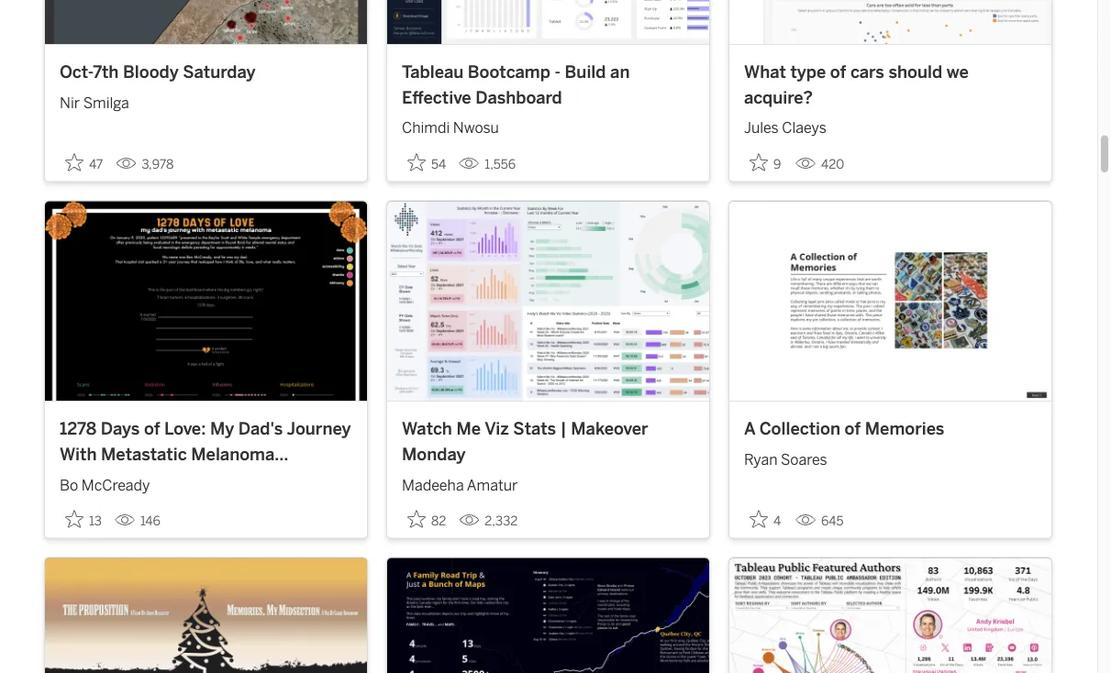 Task type: locate. For each thing, give the bounding box(es) containing it.
of inside a collection of memories link
[[845, 419, 861, 439]]

watch me viz stats | makeover monday link
[[402, 416, 694, 467]]

a collection of memories link
[[744, 416, 1037, 442]]

journey
[[287, 419, 351, 439]]

add favorite button for oct-7th bloody saturday
[[60, 148, 109, 177]]

effective
[[402, 87, 471, 107]]

workbook thumbnail image for memories
[[729, 201, 1051, 401]]

Add Favorite button
[[402, 148, 452, 177]]

add favorite button containing 13
[[60, 505, 107, 534]]

what type of cars should we acquire?
[[744, 62, 969, 107]]

tableau
[[402, 62, 464, 82]]

add favorite button down bo
[[60, 505, 107, 534]]

bo
[[60, 476, 78, 494]]

what type of cars should we acquire? link
[[744, 59, 1037, 110]]

chimdi nwosu link
[[402, 110, 694, 139]]

dad's
[[238, 419, 283, 439]]

add favorite button down ‫nir smilga‬‎ at the left of page
[[60, 148, 109, 177]]

nwosu
[[453, 119, 499, 137]]

-
[[554, 62, 560, 82]]

dashboard
[[475, 87, 562, 107]]

me
[[456, 419, 481, 439]]

add favorite button down 'ryan'
[[744, 505, 788, 534]]

add favorite button for 1278 days of love: my dad's journey with metastatic melanoma (#ironviz 2023)
[[60, 505, 107, 534]]

workbook thumbnail image
[[45, 0, 367, 44], [387, 0, 709, 44], [729, 0, 1051, 44], [45, 201, 367, 401], [387, 201, 709, 401], [729, 201, 1051, 401], [45, 558, 367, 673], [387, 558, 709, 673], [729, 558, 1051, 673]]

jules claeys
[[744, 119, 826, 137]]

workbook thumbnail image for love:
[[45, 201, 367, 401]]

(#ironviz
[[60, 469, 135, 489]]

we
[[947, 62, 969, 82]]

1,556
[[485, 157, 516, 172]]

soares
[[781, 451, 827, 469]]

of left the cars
[[830, 62, 846, 82]]

workbook thumbnail image for stats
[[387, 201, 709, 401]]

1278 days of love: my dad's journey with metastatic melanoma (#ironviz 2023) link
[[60, 416, 352, 489]]

oct-
[[60, 62, 93, 82]]

jules claeys link
[[744, 110, 1037, 139]]

what
[[744, 62, 786, 82]]

bootcamp
[[468, 62, 550, 82]]

build
[[565, 62, 606, 82]]

of inside the 1278 days of love: my dad's journey with metastatic melanoma (#ironviz 2023)
[[144, 419, 160, 439]]

watch me viz stats | makeover monday
[[402, 419, 648, 464]]

workbook thumbnail image for saturday
[[45, 0, 367, 44]]

of up ryan soares link
[[845, 419, 861, 439]]

2023)
[[139, 469, 187, 489]]

chimdi
[[402, 119, 450, 137]]

tableau bootcamp - build an effective dashboard link
[[402, 59, 694, 110]]

smilga‬‎
[[83, 94, 129, 112]]

a collection of memories
[[744, 419, 944, 439]]

collection
[[759, 419, 840, 439]]

add favorite button containing 47
[[60, 148, 109, 177]]

jules
[[744, 119, 779, 137]]

metastatic
[[101, 444, 187, 464]]

4
[[773, 514, 781, 529]]

add favorite button containing 4
[[744, 505, 788, 534]]

should
[[889, 62, 942, 82]]

Add Favorite button
[[60, 148, 109, 177], [60, 505, 107, 534], [744, 505, 788, 534]]

saturday
[[183, 62, 256, 82]]

watch
[[402, 419, 452, 439]]

monday
[[402, 444, 466, 464]]

of up metastatic
[[144, 419, 160, 439]]

of for cars
[[830, 62, 846, 82]]

146 views element
[[107, 506, 168, 536]]

of inside what type of cars should we acquire?
[[830, 62, 846, 82]]

melanoma
[[191, 444, 275, 464]]

cars
[[850, 62, 884, 82]]

of
[[830, 62, 846, 82], [144, 419, 160, 439], [845, 419, 861, 439]]

acquire?
[[744, 87, 813, 107]]

ryan soares
[[744, 451, 827, 469]]

bloody
[[123, 62, 179, 82]]



Task type: vqa. For each thing, say whether or not it's contained in the screenshot.
Sep 20, 2023
no



Task type: describe. For each thing, give the bounding box(es) containing it.
3,978 views element
[[109, 149, 181, 179]]

makeover
[[571, 419, 648, 439]]

47
[[89, 157, 103, 172]]

82
[[431, 514, 446, 529]]

tableau bootcamp - build an effective dashboard
[[402, 62, 630, 107]]

Add Favorite button
[[744, 148, 788, 177]]

a
[[744, 419, 755, 439]]

2,332 views element
[[452, 506, 525, 536]]

7th
[[93, 62, 119, 82]]

645
[[821, 514, 844, 529]]

memories
[[865, 419, 944, 439]]

bo mccready
[[60, 476, 150, 494]]

oct-7th bloody saturday
[[60, 62, 256, 82]]

madeeha amatur
[[402, 476, 518, 494]]

my
[[210, 419, 234, 439]]

Add Favorite button
[[402, 505, 452, 534]]

mccready
[[81, 476, 150, 494]]

ryan soares link
[[744, 442, 1037, 471]]

madeeha
[[402, 476, 464, 494]]

1278 days of love: my dad's journey with metastatic melanoma (#ironviz 2023)
[[60, 419, 351, 489]]

workbook thumbnail image for cars
[[729, 0, 1051, 44]]

add favorite button for a collection of memories
[[744, 505, 788, 534]]

3,978
[[142, 157, 174, 172]]

9
[[773, 157, 781, 172]]

645 views element
[[788, 506, 851, 536]]

type
[[790, 62, 826, 82]]

ryan
[[744, 451, 778, 469]]

‫nir smilga‬‎ link
[[60, 85, 352, 114]]

420 views element
[[788, 149, 851, 179]]

amatur
[[467, 476, 518, 494]]

|
[[560, 419, 567, 439]]

stats
[[513, 419, 556, 439]]

workbook thumbnail image for build
[[387, 0, 709, 44]]

bo mccready link
[[60, 467, 352, 496]]

‫nir smilga‬‎
[[60, 94, 129, 112]]

54
[[431, 157, 446, 172]]

claeys
[[782, 119, 826, 137]]

days
[[101, 419, 140, 439]]

oct-7th bloody saturday link
[[60, 59, 352, 85]]

an
[[610, 62, 630, 82]]

of for memories
[[845, 419, 861, 439]]

love:
[[164, 419, 206, 439]]

2,332
[[485, 514, 518, 529]]

1278
[[60, 419, 97, 439]]

146
[[140, 514, 160, 529]]

with
[[60, 444, 97, 464]]

13
[[89, 514, 102, 529]]

1,556 views element
[[452, 149, 523, 179]]

420
[[821, 157, 844, 172]]

of for love:
[[144, 419, 160, 439]]

madeeha amatur link
[[402, 467, 694, 496]]

chimdi nwosu
[[402, 119, 499, 137]]

‫nir
[[60, 94, 80, 112]]

viz
[[485, 419, 509, 439]]



